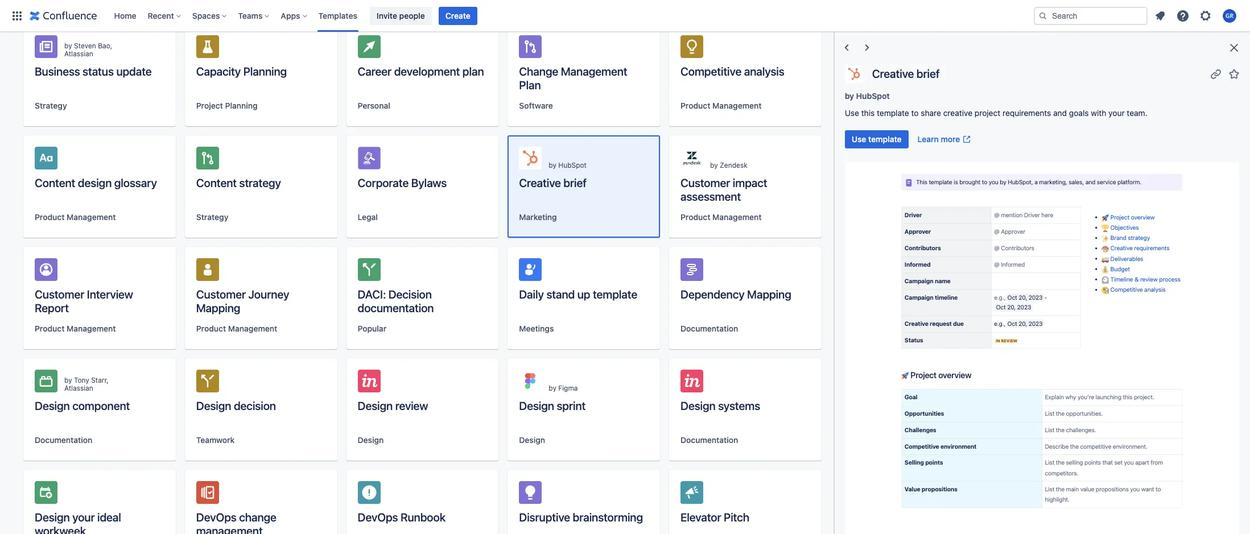 Task type: locate. For each thing, give the bounding box(es) containing it.
0 vertical spatial by hubspot
[[845, 91, 890, 101]]

content left design
[[35, 176, 75, 190]]

1 vertical spatial planning
[[225, 101, 258, 110]]

review
[[395, 400, 428, 413]]

0 horizontal spatial strategy
[[35, 101, 67, 110]]

project
[[196, 101, 223, 110]]

bylaws
[[411, 176, 447, 190]]

creative brief up marketing
[[519, 176, 587, 190]]

creative down next template image
[[872, 67, 914, 80]]

documentation button down design systems
[[681, 435, 738, 446]]

dependency mapping
[[681, 288, 791, 301]]

development
[[394, 65, 460, 78]]

1 content from the left
[[35, 176, 75, 190]]

documentation button down design component
[[35, 435, 92, 446]]

creative brief up the to
[[872, 67, 940, 80]]

brief
[[917, 67, 940, 80], [564, 176, 587, 190]]

documentation for systems
[[681, 435, 738, 445]]

design down 'design review'
[[358, 435, 384, 445]]

disruptive brainstorming
[[519, 511, 643, 524]]

documentation
[[681, 324, 738, 333], [35, 435, 92, 445], [681, 435, 738, 445]]

0 horizontal spatial mapping
[[196, 302, 240, 315]]

strategy button down content strategy
[[196, 212, 228, 223]]

product management down competitive
[[681, 101, 762, 110]]

1 horizontal spatial strategy button
[[196, 212, 228, 223]]

1 horizontal spatial content
[[196, 176, 237, 190]]

customer for report
[[35, 288, 84, 301]]

project planning button
[[196, 100, 258, 112]]

team.
[[1127, 108, 1148, 118]]

1 vertical spatial by hubspot
[[549, 161, 587, 170]]

customer for mapping
[[196, 288, 246, 301]]

invite
[[377, 11, 397, 20]]

1 horizontal spatial devops
[[358, 511, 398, 524]]

by up marketing
[[549, 161, 557, 170]]

to
[[911, 108, 919, 118]]

product management for impact
[[681, 212, 762, 222]]

documentation down dependency
[[681, 324, 738, 333]]

career
[[358, 65, 392, 78]]

customer up assessment
[[681, 176, 730, 190]]

hubspot
[[856, 91, 890, 101], [558, 161, 587, 170]]

product for customer impact assessment
[[681, 212, 711, 222]]

report
[[35, 302, 69, 315]]

product management
[[681, 101, 762, 110], [35, 212, 116, 222], [681, 212, 762, 222], [35, 324, 116, 333], [196, 324, 277, 333]]

atlassian up design component
[[64, 384, 93, 393]]

management right change at top
[[561, 65, 627, 78]]

documentation button down dependency
[[681, 323, 738, 335]]

1 vertical spatial mapping
[[196, 302, 240, 315]]

devops runbook
[[358, 511, 446, 524]]

strategy down business
[[35, 101, 67, 110]]

design inside design your ideal workweek
[[35, 511, 70, 524]]

your right with
[[1109, 108, 1125, 118]]

0 vertical spatial mapping
[[747, 288, 791, 301]]

design your ideal workweek button
[[23, 470, 176, 534]]

2 content from the left
[[196, 176, 237, 190]]

tony
[[74, 376, 89, 385]]

strategy down content strategy
[[196, 212, 228, 222]]

stand
[[547, 288, 575, 301]]

1 horizontal spatial share link image
[[1209, 67, 1223, 81]]

strategy
[[239, 176, 281, 190]]

devops up management
[[196, 511, 237, 524]]

1 devops from the left
[[196, 511, 237, 524]]

plan
[[519, 79, 541, 92]]

product management button down "customer interview report"
[[35, 323, 116, 335]]

personal
[[358, 101, 390, 110]]

use left this
[[845, 108, 859, 118]]

template down this
[[869, 134, 902, 144]]

design
[[78, 176, 112, 190]]

product for competitive analysis
[[681, 101, 711, 110]]

by for design sprint
[[549, 384, 557, 393]]

your inside design your ideal workweek
[[72, 511, 95, 524]]

0 vertical spatial share link image
[[1209, 67, 1223, 81]]

1 horizontal spatial hubspot
[[856, 91, 890, 101]]

management down customer journey mapping
[[228, 324, 277, 333]]

customer journey mapping
[[196, 288, 289, 315]]

product management button down assessment
[[681, 212, 762, 223]]

by inside by steven bao, atlassian
[[64, 42, 72, 50]]

0 vertical spatial creative
[[872, 67, 914, 80]]

template right up
[[593, 288, 638, 301]]

global element
[[7, 0, 1032, 32]]

0 vertical spatial hubspot
[[856, 91, 890, 101]]

0 horizontal spatial devops
[[196, 511, 237, 524]]

template left the to
[[877, 108, 909, 118]]

atlassian inside the by tony starr, atlassian
[[64, 384, 93, 393]]

1 vertical spatial share link image
[[776, 154, 790, 167]]

planning inside button
[[225, 101, 258, 110]]

0 horizontal spatial customer
[[35, 288, 84, 301]]

customer left journey
[[196, 288, 246, 301]]

by left steven
[[64, 42, 72, 50]]

0 horizontal spatial creative
[[519, 176, 561, 190]]

2 devops from the left
[[358, 511, 398, 524]]

template
[[877, 108, 909, 118], [869, 134, 902, 144], [593, 288, 638, 301]]

documentation for mapping
[[681, 324, 738, 333]]

management down "customer interview report"
[[67, 324, 116, 333]]

documentation down design systems
[[681, 435, 738, 445]]

content design glossary
[[35, 176, 157, 190]]

product management down design
[[35, 212, 116, 222]]

1 horizontal spatial design button
[[519, 435, 545, 446]]

bao,
[[98, 42, 112, 50]]

atlassian for component
[[64, 384, 93, 393]]

product management button down competitive
[[681, 100, 762, 112]]

customer inside "customer interview report"
[[35, 288, 84, 301]]

design for design systems
[[681, 400, 716, 413]]

create link
[[439, 7, 477, 25]]

0 vertical spatial strategy
[[35, 101, 67, 110]]

product management button for journey
[[196, 323, 277, 335]]

management for glossary
[[67, 212, 116, 222]]

confluence image
[[30, 9, 97, 22], [30, 9, 97, 22]]

design button
[[358, 435, 384, 446], [519, 435, 545, 446]]

0 horizontal spatial your
[[72, 511, 95, 524]]

design button down design sprint
[[519, 435, 545, 446]]

planning
[[243, 65, 287, 78], [225, 101, 258, 110]]

spaces
[[192, 11, 220, 20]]

1 vertical spatial use
[[852, 134, 866, 144]]

banner
[[0, 0, 1250, 32]]

personal button
[[358, 100, 390, 112]]

0 horizontal spatial hubspot
[[558, 161, 587, 170]]

planning right project
[[225, 101, 258, 110]]

1 vertical spatial creative brief
[[519, 176, 587, 190]]

1 design button from the left
[[358, 435, 384, 446]]

1 vertical spatial hubspot
[[558, 161, 587, 170]]

management down design
[[67, 212, 116, 222]]

strategy button
[[35, 100, 67, 112], [196, 212, 228, 223]]

by inside the by tony starr, atlassian
[[64, 376, 72, 385]]

product management down assessment
[[681, 212, 762, 222]]

0 vertical spatial atlassian
[[64, 50, 93, 58]]

settings icon image
[[1199, 9, 1213, 22]]

journey
[[248, 288, 289, 301]]

by for customer impact assessment
[[710, 161, 718, 170]]

documentation down design component
[[35, 435, 92, 445]]

1 vertical spatial strategy button
[[196, 212, 228, 223]]

business
[[35, 65, 80, 78]]

Search field
[[1034, 7, 1148, 25]]

1 vertical spatial your
[[72, 511, 95, 524]]

0 horizontal spatial strategy button
[[35, 100, 67, 112]]

0 horizontal spatial share link image
[[776, 154, 790, 167]]

product management button down customer journey mapping
[[196, 323, 277, 335]]

atlassian up business status update
[[64, 50, 93, 58]]

product management button down design
[[35, 212, 116, 223]]

invite people button
[[370, 7, 432, 25]]

design for design decision
[[196, 400, 231, 413]]

plan
[[463, 65, 484, 78]]

design left review
[[358, 400, 393, 413]]

design for design your ideal workweek
[[35, 511, 70, 524]]

design down by figma
[[519, 400, 554, 413]]

spaces button
[[189, 7, 231, 25]]

share link image left 'star creative brief' "image"
[[1209, 67, 1223, 81]]

2 atlassian from the top
[[64, 384, 93, 393]]

use inside button
[[852, 134, 866, 144]]

1 vertical spatial atlassian
[[64, 384, 93, 393]]

elevator pitch button
[[669, 470, 822, 534]]

strategy button for business status update
[[35, 100, 67, 112]]

by left the "zendesk"
[[710, 161, 718, 170]]

star customer impact assessment image
[[794, 154, 808, 167]]

customer inside "customer impact assessment"
[[681, 176, 730, 190]]

design up teamwork
[[196, 400, 231, 413]]

management down "customer impact assessment"
[[713, 212, 762, 222]]

design left systems
[[681, 400, 716, 413]]

0 vertical spatial use
[[845, 108, 859, 118]]

1 atlassian from the top
[[64, 50, 93, 58]]

product management for journey
[[196, 324, 277, 333]]

design
[[35, 400, 70, 413], [196, 400, 231, 413], [358, 400, 393, 413], [519, 400, 554, 413], [681, 400, 716, 413], [358, 435, 384, 445], [519, 435, 545, 445], [35, 511, 70, 524]]

share link image
[[1209, 67, 1223, 81], [776, 154, 790, 167]]

1 horizontal spatial your
[[1109, 108, 1125, 118]]

zendesk
[[720, 161, 748, 170]]

0 horizontal spatial content
[[35, 176, 75, 190]]

atlassian for status
[[64, 50, 93, 58]]

devops inside the devops change management
[[196, 511, 237, 524]]

by for business status update
[[64, 42, 72, 50]]

share
[[921, 108, 941, 118]]

by
[[64, 42, 72, 50], [845, 91, 854, 101], [549, 161, 557, 170], [710, 161, 718, 170], [64, 376, 72, 385], [549, 384, 557, 393]]

creative up marketing
[[519, 176, 561, 190]]

strategy button down business
[[35, 100, 67, 112]]

change management plan
[[519, 65, 627, 92]]

design for design review
[[358, 400, 393, 413]]

product for customer journey mapping
[[196, 324, 226, 333]]

use
[[845, 108, 859, 118], [852, 134, 866, 144]]

by tony starr, atlassian
[[64, 376, 109, 393]]

templates link
[[315, 7, 361, 25]]

dependency
[[681, 288, 745, 301]]

design down the by tony starr, atlassian on the left of the page
[[35, 400, 70, 413]]

starr,
[[91, 376, 109, 385]]

product management for interview
[[35, 324, 116, 333]]

use down this
[[852, 134, 866, 144]]

share link image left star customer impact assessment 'icon'
[[776, 154, 790, 167]]

1 vertical spatial template
[[869, 134, 902, 144]]

strategy for content strategy
[[196, 212, 228, 222]]

teams button
[[235, 7, 274, 25]]

more
[[941, 134, 960, 144]]

design your ideal workweek
[[35, 511, 121, 534]]

management for assessment
[[713, 212, 762, 222]]

atlassian
[[64, 50, 93, 58], [64, 384, 93, 393]]

customer impact assessment
[[681, 176, 767, 203]]

devops
[[196, 511, 237, 524], [358, 511, 398, 524]]

customer inside customer journey mapping
[[196, 288, 246, 301]]

devops left runbook
[[358, 511, 398, 524]]

1 vertical spatial strategy
[[196, 212, 228, 222]]

1 horizontal spatial customer
[[196, 288, 246, 301]]

content left strategy
[[196, 176, 237, 190]]

0 vertical spatial brief
[[917, 67, 940, 80]]

customer up report
[[35, 288, 84, 301]]

1 vertical spatial brief
[[564, 176, 587, 190]]

customer for assessment
[[681, 176, 730, 190]]

0 vertical spatial strategy button
[[35, 100, 67, 112]]

by left tony
[[64, 376, 72, 385]]

2 design button from the left
[[519, 435, 545, 446]]

content for content strategy
[[196, 176, 237, 190]]

2 horizontal spatial customer
[[681, 176, 730, 190]]

by left figma
[[549, 384, 557, 393]]

product management down customer journey mapping
[[196, 324, 277, 333]]

atlassian inside by steven bao, atlassian
[[64, 50, 93, 58]]

design up 'workweek'
[[35, 511, 70, 524]]

0 vertical spatial planning
[[243, 65, 287, 78]]

1 horizontal spatial strategy
[[196, 212, 228, 222]]

your
[[1109, 108, 1125, 118], [72, 511, 95, 524]]

1 vertical spatial creative
[[519, 176, 561, 190]]

documentation button
[[681, 323, 738, 335], [35, 435, 92, 446], [681, 435, 738, 446]]

design component
[[35, 400, 130, 413]]

product management down "customer interview report"
[[35, 324, 116, 333]]

planning right capacity
[[243, 65, 287, 78]]

design button down 'design review'
[[358, 435, 384, 446]]

content strategy
[[196, 176, 281, 190]]

1 horizontal spatial creative brief
[[872, 67, 940, 80]]

0 horizontal spatial design button
[[358, 435, 384, 446]]

notification icon image
[[1154, 9, 1167, 22]]

apps button
[[277, 7, 312, 25]]

previous template image
[[840, 41, 854, 55]]

use this template to share creative project requirements and goals with your team.
[[845, 108, 1148, 118]]

your left ideal
[[72, 511, 95, 524]]



Task type: vqa. For each thing, say whether or not it's contained in the screenshot.


Task type: describe. For each thing, give the bounding box(es) containing it.
management for report
[[67, 324, 116, 333]]

project
[[975, 108, 1001, 118]]

design for design sprint
[[519, 400, 554, 413]]

recent button
[[144, 7, 185, 25]]

invite people
[[377, 11, 425, 20]]

update
[[116, 65, 152, 78]]

daci:
[[358, 288, 386, 301]]

decision
[[234, 400, 276, 413]]

marketing
[[519, 212, 557, 222]]

1 horizontal spatial mapping
[[747, 288, 791, 301]]

design sprint
[[519, 400, 586, 413]]

strategy button for content strategy
[[196, 212, 228, 223]]

creative
[[943, 108, 973, 118]]

interview
[[87, 288, 133, 301]]

ideal
[[97, 511, 121, 524]]

management down competitive analysis on the right
[[713, 101, 762, 110]]

daci: decision documentation
[[358, 288, 434, 315]]

design button for design sprint
[[519, 435, 545, 446]]

devops runbook button
[[346, 470, 499, 534]]

mapping inside customer journey mapping
[[196, 302, 240, 315]]

change
[[239, 511, 277, 524]]

elevator pitch
[[681, 511, 749, 524]]

customer interview report
[[35, 288, 133, 315]]

apps
[[281, 11, 300, 20]]

devops change management
[[196, 511, 277, 534]]

0 vertical spatial template
[[877, 108, 909, 118]]

requirements
[[1003, 108, 1051, 118]]

planning for capacity planning
[[243, 65, 287, 78]]

by for creative brief
[[549, 161, 557, 170]]

by steven bao, atlassian
[[64, 42, 112, 58]]

recent
[[148, 11, 174, 20]]

management inside change management plan
[[561, 65, 627, 78]]

project planning
[[196, 101, 258, 110]]

documentation
[[358, 302, 434, 315]]

product management for design
[[35, 212, 116, 222]]

daily
[[519, 288, 544, 301]]

impact
[[733, 176, 767, 190]]

design down design sprint
[[519, 435, 545, 445]]

create
[[445, 11, 471, 20]]

0 horizontal spatial brief
[[564, 176, 587, 190]]

strategy for business status update
[[35, 101, 67, 110]]

product management button for design
[[35, 212, 116, 223]]

product management button for analysis
[[681, 100, 762, 112]]

1 horizontal spatial brief
[[917, 67, 940, 80]]

0 horizontal spatial creative brief
[[519, 176, 587, 190]]

0 vertical spatial your
[[1109, 108, 1125, 118]]

templates
[[318, 11, 357, 20]]

design decision
[[196, 400, 276, 413]]

meetings button
[[519, 323, 554, 335]]

people
[[399, 11, 425, 20]]

decision
[[388, 288, 432, 301]]

your profile and preferences image
[[1223, 9, 1237, 22]]

product management for analysis
[[681, 101, 762, 110]]

by down previous template image on the top of page
[[845, 91, 854, 101]]

1 horizontal spatial by hubspot
[[845, 91, 890, 101]]

product management button for interview
[[35, 323, 116, 335]]

use template
[[852, 134, 902, 144]]

corporate
[[358, 176, 409, 190]]

search image
[[1039, 11, 1048, 20]]

0 vertical spatial creative brief
[[872, 67, 940, 80]]

software
[[519, 101, 553, 110]]

management
[[196, 525, 263, 534]]

daily stand up template
[[519, 288, 638, 301]]

learn more link
[[911, 130, 979, 149]]

capacity
[[196, 65, 241, 78]]

use for use this template to share creative project requirements and goals with your team.
[[845, 108, 859, 118]]

analysis
[[744, 65, 785, 78]]

1 horizontal spatial creative
[[872, 67, 914, 80]]

0 horizontal spatial by hubspot
[[549, 161, 587, 170]]

close image
[[1228, 41, 1241, 55]]

teamwork button
[[196, 435, 235, 446]]

and
[[1053, 108, 1067, 118]]

documentation button for systems
[[681, 435, 738, 446]]

software button
[[519, 100, 553, 112]]

career development plan
[[358, 65, 484, 78]]

banner containing home
[[0, 0, 1250, 32]]

learn more
[[918, 134, 960, 144]]

2 vertical spatial template
[[593, 288, 638, 301]]

disruptive
[[519, 511, 570, 524]]

star creative brief image
[[1228, 67, 1241, 81]]

by figma
[[549, 384, 578, 393]]

next template image
[[860, 41, 874, 55]]

design review
[[358, 400, 428, 413]]

documentation for component
[[35, 435, 92, 445]]

devops for devops runbook
[[358, 511, 398, 524]]

design button for design review
[[358, 435, 384, 446]]

teamwork
[[196, 435, 235, 445]]

systems
[[718, 400, 760, 413]]

planning for project planning
[[225, 101, 258, 110]]

devops change management button
[[185, 470, 337, 534]]

by zendesk
[[710, 161, 748, 170]]

up
[[577, 288, 590, 301]]

component
[[72, 400, 130, 413]]

glossary
[[114, 176, 157, 190]]

elevator
[[681, 511, 721, 524]]

meetings
[[519, 324, 554, 333]]

competitive analysis
[[681, 65, 785, 78]]

product management button for impact
[[681, 212, 762, 223]]

runbook
[[401, 511, 446, 524]]

steven
[[74, 42, 96, 50]]

help icon image
[[1176, 9, 1190, 22]]

home
[[114, 11, 136, 20]]

template inside button
[[869, 134, 902, 144]]

by for design component
[[64, 376, 72, 385]]

marketing button
[[519, 212, 557, 223]]

management for mapping
[[228, 324, 277, 333]]

documentation button for component
[[35, 435, 92, 446]]

use template button
[[845, 130, 909, 149]]

this
[[861, 108, 875, 118]]

product for customer interview report
[[35, 324, 65, 333]]

brainstorming
[[573, 511, 643, 524]]

capacity planning
[[196, 65, 287, 78]]

devops for devops change management
[[196, 511, 237, 524]]

use for use template
[[852, 134, 866, 144]]

change
[[519, 65, 558, 78]]

documentation button for mapping
[[681, 323, 738, 335]]

product for content design glossary
[[35, 212, 65, 222]]

legal
[[358, 212, 378, 222]]

design for design component
[[35, 400, 70, 413]]

popular button
[[358, 323, 387, 335]]

teams
[[238, 11, 263, 20]]

corporate bylaws
[[358, 176, 447, 190]]

home link
[[111, 7, 140, 25]]

learn
[[918, 134, 939, 144]]

figma
[[558, 384, 578, 393]]

status
[[83, 65, 114, 78]]

appswitcher icon image
[[10, 9, 24, 22]]

content for content design glossary
[[35, 176, 75, 190]]

workweek
[[35, 525, 86, 534]]

sprint
[[557, 400, 586, 413]]



